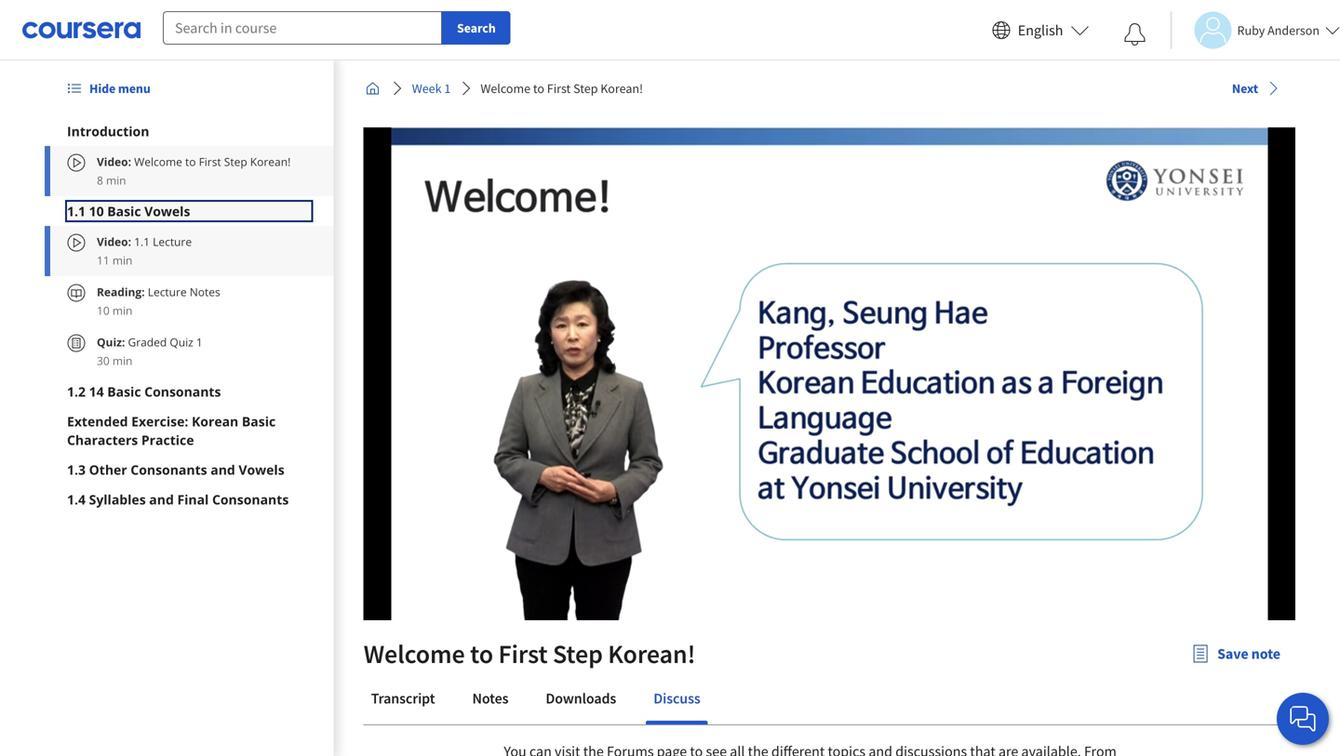 Task type: locate. For each thing, give the bounding box(es) containing it.
0 vertical spatial welcome
[[481, 80, 531, 97]]

other
[[89, 461, 127, 479]]

home image
[[366, 81, 380, 96]]

korean
[[192, 413, 239, 431]]

practice
[[141, 431, 194, 449]]

1 horizontal spatial 1.1
[[134, 234, 150, 249]]

0 vertical spatial video:
[[97, 154, 131, 169]]

and
[[211, 461, 235, 479], [149, 491, 174, 509]]

lecture
[[153, 234, 192, 249], [148, 284, 187, 300]]

notes inside reading: lecture notes 10 min
[[190, 284, 220, 300]]

Search in course text field
[[163, 11, 442, 45]]

notes
[[190, 284, 220, 300], [472, 690, 509, 708]]

extended exercise: korean basic characters practice
[[67, 413, 276, 449]]

1.1
[[67, 202, 86, 220], [134, 234, 150, 249]]

min down reading:
[[112, 303, 133, 318]]

notes up quiz
[[190, 284, 220, 300]]

basic inside extended exercise: korean basic characters practice
[[242, 413, 276, 431]]

0 vertical spatial 1.1
[[67, 202, 86, 220]]

1.1 down introduction
[[67, 202, 86, 220]]

min
[[106, 173, 126, 188], [112, 253, 133, 268], [112, 303, 133, 318], [112, 353, 133, 369]]

vowels up video: 1.1 lecture 11 min
[[144, 202, 190, 220]]

0 vertical spatial 1
[[444, 80, 451, 97]]

video:
[[97, 154, 131, 169], [97, 234, 131, 249]]

1 video: from the top
[[97, 154, 131, 169]]

1 vertical spatial basic
[[107, 383, 141, 401]]

vowels inside dropdown button
[[144, 202, 190, 220]]

to
[[533, 80, 545, 97], [185, 154, 196, 169], [470, 638, 493, 671]]

discuss button
[[646, 677, 708, 721]]

lecture right reading:
[[148, 284, 187, 300]]

video: for 11 min
[[97, 234, 131, 249]]

1 horizontal spatial vowels
[[239, 461, 285, 479]]

downloads
[[546, 690, 616, 708]]

1 vertical spatial welcome
[[134, 154, 182, 169]]

30
[[97, 353, 110, 369]]

10 inside dropdown button
[[89, 202, 104, 220]]

min right the '30'
[[112, 353, 133, 369]]

welcome down introduction dropdown button
[[134, 154, 182, 169]]

notes inside button
[[472, 690, 509, 708]]

consonants up 'exercise:'
[[144, 383, 221, 401]]

2 horizontal spatial to
[[533, 80, 545, 97]]

chat with us image
[[1288, 705, 1318, 734]]

0 horizontal spatial 1.1
[[67, 202, 86, 220]]

2 video: from the top
[[97, 234, 131, 249]]

0 vertical spatial lecture
[[153, 234, 192, 249]]

1 vertical spatial 1
[[196, 335, 203, 350]]

week 1
[[412, 80, 451, 97]]

0 horizontal spatial notes
[[190, 284, 220, 300]]

10 down 8
[[89, 202, 104, 220]]

10
[[89, 202, 104, 220], [97, 303, 110, 318]]

2 vertical spatial to
[[470, 638, 493, 671]]

2 horizontal spatial welcome
[[481, 80, 531, 97]]

min inside "video: welcome to first step korean! 8 min"
[[106, 173, 126, 188]]

8:07
[[498, 612, 523, 630]]

0 horizontal spatial welcome
[[134, 154, 182, 169]]

1
[[444, 80, 451, 97], [196, 335, 203, 350]]

1 horizontal spatial welcome
[[364, 638, 465, 671]]

1.1 down 1.1 10 basic vowels
[[134, 234, 150, 249]]

vowels
[[144, 202, 190, 220], [239, 461, 285, 479]]

vowels up 1.4 syllables and final consonants dropdown button
[[239, 461, 285, 479]]

1 vertical spatial lecture
[[148, 284, 187, 300]]

1 vertical spatial and
[[149, 491, 174, 509]]

0 horizontal spatial vowels
[[144, 202, 190, 220]]

save note button
[[1177, 632, 1296, 677]]

2 vertical spatial korean!
[[608, 638, 696, 671]]

step
[[573, 80, 598, 97], [224, 154, 247, 169], [553, 638, 603, 671]]

video: inside "video: welcome to first step korean! 8 min"
[[97, 154, 131, 169]]

1 vertical spatial vowels
[[239, 461, 285, 479]]

graded
[[128, 335, 167, 350]]

quiz: graded quiz 1 30 min
[[97, 335, 203, 369]]

14
[[89, 383, 104, 401]]

pause image
[[377, 613, 397, 628]]

1 vertical spatial first
[[199, 154, 221, 169]]

1 vertical spatial notes
[[472, 690, 509, 708]]

introduction button
[[67, 122, 312, 141]]

hide menu
[[89, 80, 151, 97]]

video: up 11
[[97, 234, 131, 249]]

0 vertical spatial and
[[211, 461, 235, 479]]

1.1 10 basic vowels
[[67, 202, 190, 220]]

10 down reading:
[[97, 303, 110, 318]]

1.4 syllables and final consonants
[[67, 491, 289, 509]]

2 vertical spatial welcome
[[364, 638, 465, 671]]

characters
[[67, 431, 138, 449]]

1 vertical spatial video:
[[97, 234, 131, 249]]

1 vertical spatial korean!
[[250, 154, 291, 169]]

8 minutes 07 seconds element
[[498, 612, 523, 630]]

0 horizontal spatial to
[[185, 154, 196, 169]]

basic right korean
[[242, 413, 276, 431]]

1 right week
[[444, 80, 451, 97]]

1.2
[[67, 383, 86, 401]]

welcome down search button
[[481, 80, 531, 97]]

1 vertical spatial consonants
[[131, 461, 207, 479]]

8
[[97, 173, 103, 188]]

1 right quiz
[[196, 335, 203, 350]]

basic right 14 at the bottom of the page
[[107, 383, 141, 401]]

1 horizontal spatial 1
[[444, 80, 451, 97]]

consonants down practice
[[131, 461, 207, 479]]

ruby anderson button
[[1171, 12, 1340, 49]]

1.3
[[67, 461, 86, 479]]

notes down 8:07
[[472, 690, 509, 708]]

min right 11
[[112, 253, 133, 268]]

2 vertical spatial consonants
[[212, 491, 289, 509]]

1.4
[[67, 491, 86, 509]]

0 horizontal spatial and
[[149, 491, 174, 509]]

hide
[[89, 80, 116, 97]]

0 vertical spatial basic
[[107, 202, 141, 220]]

11
[[97, 253, 110, 268]]

korean!
[[601, 80, 643, 97], [250, 154, 291, 169], [608, 638, 696, 671]]

consonants
[[144, 383, 221, 401], [131, 461, 207, 479], [212, 491, 289, 509]]

basic up video: 1.1 lecture 11 min
[[107, 202, 141, 220]]

2 vertical spatial basic
[[242, 413, 276, 431]]

note
[[1252, 645, 1281, 664]]

0 vertical spatial notes
[[190, 284, 220, 300]]

and left final
[[149, 491, 174, 509]]

lecture inside video: 1.1 lecture 11 min
[[153, 234, 192, 249]]

and up 1.4 syllables and final consonants dropdown button
[[211, 461, 235, 479]]

0 horizontal spatial 1
[[196, 335, 203, 350]]

lecture down the 1.1 10 basic vowels dropdown button
[[153, 234, 192, 249]]

0 vertical spatial first
[[547, 80, 571, 97]]

welcome
[[481, 80, 531, 97], [134, 154, 182, 169], [364, 638, 465, 671]]

first
[[547, 80, 571, 97], [199, 154, 221, 169], [498, 638, 548, 671]]

video: up 8
[[97, 154, 131, 169]]

1 horizontal spatial and
[[211, 461, 235, 479]]

coursera image
[[22, 15, 141, 45]]

extended exercise: korean basic characters practice button
[[67, 412, 312, 450]]

lecture inside reading: lecture notes 10 min
[[148, 284, 187, 300]]

1 vertical spatial step
[[224, 154, 247, 169]]

welcome down pause icon
[[364, 638, 465, 671]]

1.1 inside dropdown button
[[67, 202, 86, 220]]

1 horizontal spatial notes
[[472, 690, 509, 708]]

video: inside video: 1.1 lecture 11 min
[[97, 234, 131, 249]]

quiz:
[[97, 335, 125, 350]]

0 vertical spatial 10
[[89, 202, 104, 220]]

1.1 inside video: 1.1 lecture 11 min
[[134, 234, 150, 249]]

consonants right final
[[212, 491, 289, 509]]

basic
[[107, 202, 141, 220], [107, 383, 141, 401], [242, 413, 276, 431]]

save note
[[1218, 645, 1281, 664]]

1 vertical spatial 10
[[97, 303, 110, 318]]

next
[[1232, 80, 1258, 97]]

1 vertical spatial to
[[185, 154, 196, 169]]

video: for 8 min
[[97, 154, 131, 169]]

0 vertical spatial to
[[533, 80, 545, 97]]

vowels inside 'dropdown button'
[[239, 461, 285, 479]]

syllables
[[89, 491, 146, 509]]

0 vertical spatial vowels
[[144, 202, 190, 220]]

welcome to first step korean!
[[481, 80, 643, 97], [364, 638, 696, 671]]

final
[[177, 491, 209, 509]]

min right 8
[[106, 173, 126, 188]]

1 vertical spatial 1.1
[[134, 234, 150, 249]]

downloads button
[[538, 677, 624, 721]]



Task type: describe. For each thing, give the bounding box(es) containing it.
welcome inside "video: welcome to first step korean! 8 min"
[[134, 154, 182, 169]]

1.2 14 basic consonants button
[[67, 383, 312, 401]]

korean! inside "video: welcome to first step korean! 8 min"
[[250, 154, 291, 169]]

10 inside reading: lecture notes 10 min
[[97, 303, 110, 318]]

1.1 10 basic vowels button
[[67, 202, 312, 221]]

next button
[[1225, 71, 1288, 105]]

step inside "video: welcome to first step korean! 8 min"
[[224, 154, 247, 169]]

welcome to first step korean! link
[[473, 72, 651, 105]]

basic for consonants
[[107, 383, 141, 401]]

hide menu button
[[60, 72, 158, 105]]

consonants inside 'dropdown button'
[[131, 461, 207, 479]]

related lecture content tabs tab list
[[364, 677, 1296, 725]]

transcript button
[[364, 677, 443, 721]]

week
[[412, 80, 442, 97]]

search button
[[442, 11, 511, 45]]

0 vertical spatial korean!
[[601, 80, 643, 97]]

min inside video: 1.1 lecture 11 min
[[112, 253, 133, 268]]

basic for vowels
[[107, 202, 141, 220]]

ruby anderson
[[1238, 22, 1320, 39]]

2 vertical spatial step
[[553, 638, 603, 671]]

week 1 link
[[405, 72, 458, 105]]

1 horizontal spatial to
[[470, 638, 493, 671]]

notes button
[[465, 677, 516, 721]]

video: 1.1 lecture 11 min
[[97, 234, 192, 268]]

search
[[457, 20, 496, 36]]

1 vertical spatial welcome to first step korean!
[[364, 638, 696, 671]]

1.4 syllables and final consonants button
[[67, 491, 312, 509]]

transcript
[[371, 690, 435, 708]]

2 vertical spatial first
[[498, 638, 548, 671]]

1.3 other consonants and vowels
[[67, 461, 285, 479]]

menu
[[118, 80, 151, 97]]

first inside "video: welcome to first step korean! 8 min"
[[199, 154, 221, 169]]

and inside 'dropdown button'
[[211, 461, 235, 479]]

exercise:
[[131, 413, 188, 431]]

0 vertical spatial consonants
[[144, 383, 221, 401]]

first inside the welcome to first step korean! link
[[547, 80, 571, 97]]

1.2 14 basic consonants
[[67, 383, 221, 401]]

reading: lecture notes 10 min
[[97, 284, 220, 318]]

save
[[1218, 645, 1249, 664]]

1.3 other consonants and vowels button
[[67, 461, 312, 479]]

1 inside quiz: graded quiz 1 30 min
[[196, 335, 203, 350]]

discuss
[[654, 690, 701, 708]]

introduction
[[67, 122, 149, 140]]

english button
[[985, 0, 1097, 61]]

quiz
[[170, 335, 193, 350]]

and inside dropdown button
[[149, 491, 174, 509]]

to inside "video: welcome to first step korean! 8 min"
[[185, 154, 196, 169]]

min inside reading: lecture notes 10 min
[[112, 303, 133, 318]]

ruby
[[1238, 22, 1265, 39]]

english
[[1018, 21, 1063, 40]]

0 vertical spatial step
[[573, 80, 598, 97]]

show notifications image
[[1124, 23, 1146, 46]]

anderson
[[1268, 22, 1320, 39]]

extended
[[67, 413, 128, 431]]

video: welcome to first step korean! 8 min
[[97, 154, 291, 188]]

reading:
[[97, 284, 145, 300]]

min inside quiz: graded quiz 1 30 min
[[112, 353, 133, 369]]

full screen image
[[1265, 612, 1289, 630]]

0 vertical spatial welcome to first step korean!
[[481, 80, 643, 97]]



Task type: vqa. For each thing, say whether or not it's contained in the screenshot.


